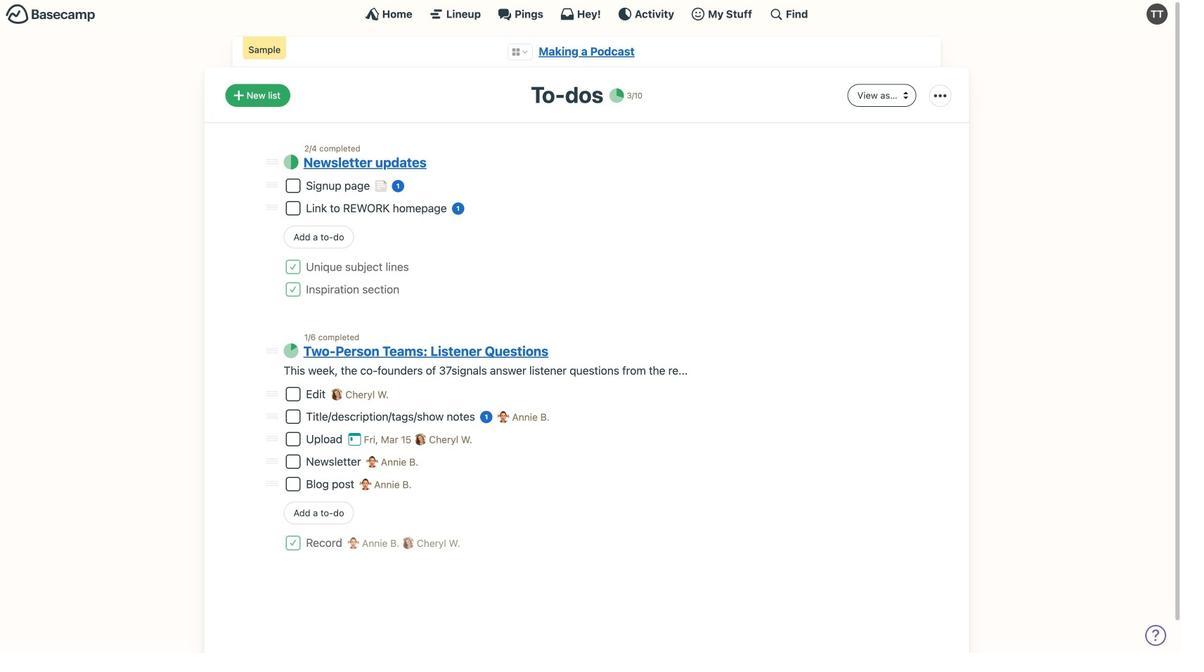 Task type: describe. For each thing, give the bounding box(es) containing it.
0 vertical spatial annie bryan image
[[366, 456, 378, 468]]

main element
[[0, 0, 1174, 27]]

keyboard shortcut: ⌘ + / image
[[769, 7, 783, 21]]

terry turtle image
[[1147, 4, 1168, 25]]



Task type: vqa. For each thing, say whether or not it's contained in the screenshot.
terry turtle 'Icon'
yes



Task type: locate. For each thing, give the bounding box(es) containing it.
1 vertical spatial cheryl walters image
[[402, 537, 414, 549]]

0 vertical spatial cheryl walters image
[[331, 389, 343, 400]]

cheryl walters image
[[414, 434, 426, 445]]

2 vertical spatial annie bryan image
[[348, 537, 359, 549]]

0 horizontal spatial cheryl walters image
[[331, 389, 343, 400]]

switch accounts image
[[6, 4, 96, 25]]

annie bryan image
[[366, 456, 378, 468], [360, 479, 372, 490], [348, 537, 359, 549]]

breadcrumb element
[[232, 37, 941, 67]]

cheryl walters image
[[331, 389, 343, 400], [402, 537, 414, 549]]

1 horizontal spatial cheryl walters image
[[402, 537, 414, 549]]

1 vertical spatial annie bryan image
[[360, 479, 372, 490]]

annie bryan image
[[498, 411, 510, 423]]



